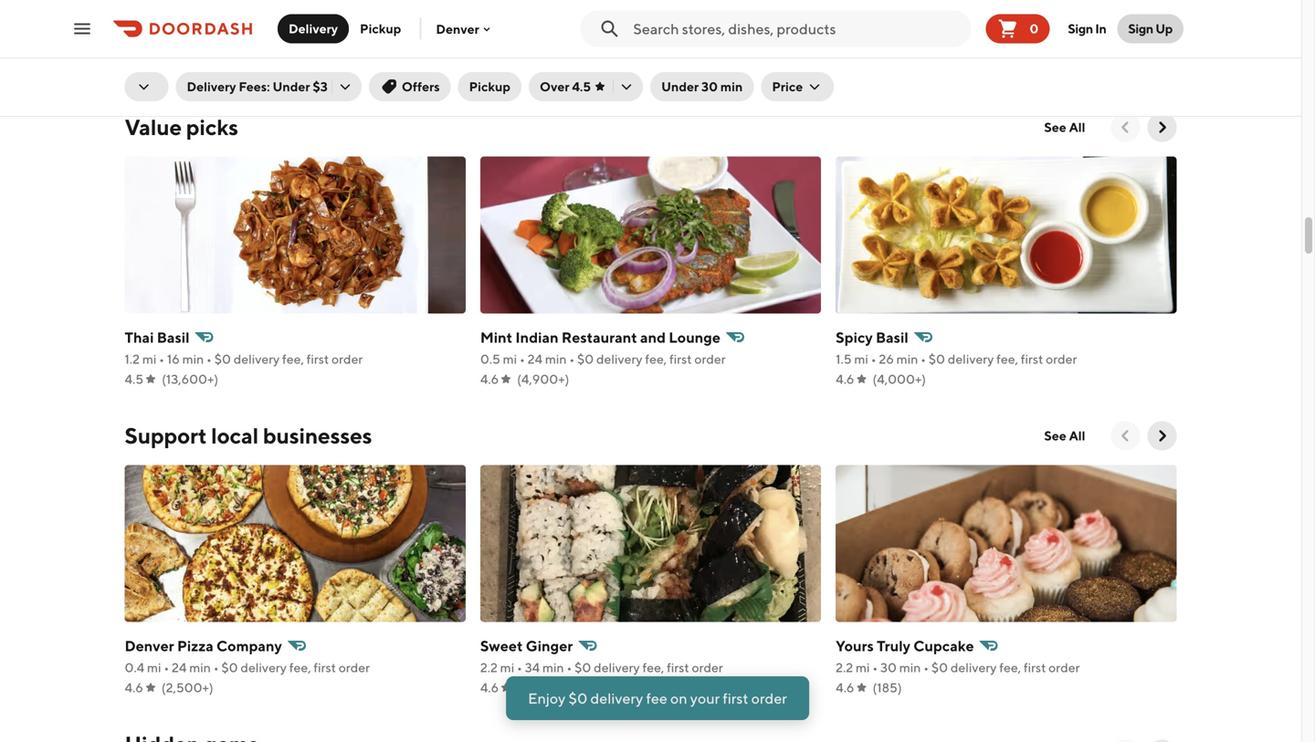 Task type: locate. For each thing, give the bounding box(es) containing it.
0 vertical spatial denver
[[436, 21, 480, 36]]

and up 1.3 mi • 22 min • $​0 delivery fee, first order
[[225, 20, 250, 38]]

4.6 down 1.5
[[836, 372, 855, 387]]

1 vertical spatial pickup button
[[458, 72, 522, 101]]

first for sweet ginger
[[667, 661, 690, 676]]

mi right 1.2
[[142, 352, 157, 367]]

basil for thai basil
[[157, 329, 190, 346]]

1 vertical spatial delivery
[[187, 79, 236, 94]]

sign left up
[[1129, 21, 1154, 36]]

0 horizontal spatial 4.5
[[125, 372, 144, 387]]

mi inside spice room 2.1 mi • 30 min • $​0 delivery fee, first order
[[854, 43, 868, 58]]

previous button of carousel image left next button of carousel icon
[[1117, 427, 1135, 446]]

1 basil from the left
[[157, 329, 190, 346]]

mi for sweet ginger
[[500, 661, 515, 676]]

indian
[[516, 329, 559, 346]]

0 horizontal spatial under
[[273, 79, 310, 94]]

4.6 left (185)
[[836, 681, 855, 696]]

fee
[[647, 690, 668, 708]]

24 up (4,900+)
[[528, 352, 543, 367]]

picks
[[186, 114, 238, 140]]

24 for indian
[[528, 352, 543, 367]]

delivery for thai basil
[[234, 352, 280, 367]]

mi down yours
[[856, 661, 870, 676]]

1 all from the top
[[1070, 120, 1086, 135]]

support local businesses
[[125, 423, 372, 449]]

min right 18
[[542, 43, 564, 58]]

sign left the 'in'
[[1069, 21, 1094, 36]]

min for mint indian restaurant and lounge
[[545, 352, 567, 367]]

$​0 down cupcake
[[932, 661, 949, 676]]

4.5 right over
[[572, 79, 591, 94]]

min up (4,900+)
[[545, 352, 567, 367]]

previous button of carousel image for support local businesses
[[1117, 427, 1135, 446]]

denver for denver pizza company
[[125, 638, 174, 655]]

2 vertical spatial 30
[[881, 661, 897, 676]]

1 vertical spatial denver
[[125, 638, 174, 655]]

all left next button of carousel image
[[1070, 120, 1086, 135]]

30 left price
[[702, 79, 718, 94]]

mi right "0.5"
[[503, 352, 517, 367]]

order
[[334, 43, 365, 58], [692, 43, 723, 58], [1047, 43, 1078, 58], [332, 352, 363, 367], [695, 352, 726, 367], [1046, 352, 1078, 367], [339, 661, 370, 676], [692, 661, 724, 676], [1049, 661, 1081, 676], [752, 690, 788, 708]]

delivery button
[[278, 14, 349, 43]]

in
[[1096, 21, 1107, 36]]

• right 2.1
[[922, 43, 927, 58]]

1 horizontal spatial 24
[[528, 352, 543, 367]]

0.4
[[125, 661, 145, 676]]

$​0 down the company
[[222, 661, 238, 676]]

1 2.2 from the left
[[481, 661, 498, 676]]

see all link for support local businesses
[[1034, 422, 1097, 451]]

mi right 0.4
[[147, 661, 161, 676]]

24 up (2,500+)
[[172, 661, 187, 676]]

16
[[167, 352, 180, 367]]

min down the denver pizza company at the bottom of page
[[189, 661, 211, 676]]

1 vertical spatial previous button of carousel image
[[1117, 427, 1135, 446]]

0 vertical spatial pickup button
[[349, 14, 413, 43]]

delivery inside button
[[289, 21, 338, 36]]

1 horizontal spatial and
[[641, 329, 666, 346]]

fee, for denver pizza company
[[289, 661, 311, 676]]

$​0 for spicy basil
[[929, 352, 946, 367]]

4.6
[[481, 372, 499, 387], [836, 372, 855, 387], [125, 681, 143, 696], [481, 681, 499, 696], [836, 681, 855, 696]]

30 up (185)
[[881, 661, 897, 676]]

denver for denver
[[436, 21, 480, 36]]

delivery right poke
[[289, 21, 338, 36]]

1 vertical spatial 24
[[172, 661, 187, 676]]

spicy basil
[[836, 329, 909, 346]]

1 horizontal spatial under
[[662, 79, 699, 94]]

4.5 down 1.2
[[125, 372, 144, 387]]

delivery for delivery fees: under $3
[[187, 79, 236, 94]]

first inside spice room 2.1 mi • 30 min • $​0 delivery fee, first order
[[1022, 43, 1044, 58]]

(13,600+)
[[162, 372, 219, 387]]

0 horizontal spatial sign
[[1069, 21, 1094, 36]]

1 horizontal spatial basil
[[876, 329, 909, 346]]

$​0 down restaurant
[[578, 352, 594, 367]]

1 horizontal spatial pickup button
[[458, 72, 522, 101]]

truly
[[877, 638, 911, 655]]

pickup for leftmost pickup button
[[360, 21, 402, 36]]

see all link
[[1034, 113, 1097, 142], [1034, 422, 1097, 451]]

2 under from the left
[[662, 79, 699, 94]]

24
[[528, 352, 543, 367], [172, 661, 187, 676]]

value picks link
[[125, 113, 238, 142]]

4.7
[[125, 63, 143, 78]]

1 see from the top
[[1045, 120, 1067, 135]]

under
[[273, 79, 310, 94], [662, 79, 699, 94]]

• down spice
[[871, 43, 876, 58]]

0 vertical spatial and
[[225, 20, 250, 38]]

30 inside button
[[702, 79, 718, 94]]

sign inside "link"
[[1129, 21, 1154, 36]]

1 vertical spatial pickup
[[469, 79, 511, 94]]

pickup up offers button
[[360, 21, 402, 36]]

see all
[[1045, 120, 1086, 135], [1045, 429, 1086, 444]]

1 horizontal spatial 2.2
[[836, 661, 854, 676]]

22
[[167, 43, 182, 58]]

previous button of carousel image
[[1117, 118, 1135, 137], [1117, 427, 1135, 446]]

18
[[527, 43, 540, 58]]

• up (4,000+)
[[921, 352, 927, 367]]

menya ramen and poke
[[125, 20, 288, 38]]

order for yours truly cupcake
[[1049, 661, 1081, 676]]

delivery down "(3,500+)"
[[187, 79, 236, 94]]

4.6 for denver pizza company
[[125, 681, 143, 696]]

0 vertical spatial 30
[[879, 43, 895, 58]]

$​0 up $0
[[575, 661, 592, 676]]

$​0 up over 4.5 button
[[574, 43, 591, 58]]

0.4 mi • 24 min • $​0 delivery fee, first order
[[125, 661, 370, 676]]

• down restaurant
[[570, 352, 575, 367]]

1 vertical spatial and
[[641, 329, 666, 346]]

min inside pho-natic 0.3 mi • 18 min • $​0 delivery fee, first order
[[542, 43, 564, 58]]

pickup button up offers button
[[349, 14, 413, 43]]

mint
[[481, 329, 513, 346]]

spice room 2.1 mi • 30 min • $​0 delivery fee, first order
[[836, 20, 1078, 58]]

2.1
[[836, 43, 851, 58]]

basil
[[157, 329, 190, 346], [876, 329, 909, 346]]

• down ginger
[[567, 661, 572, 676]]

see for value picks
[[1045, 120, 1067, 135]]

2.2 for yours truly cupcake
[[836, 661, 854, 676]]

0 horizontal spatial delivery
[[187, 79, 236, 94]]

2 previous button of carousel image from the top
[[1117, 427, 1135, 446]]

delivery inside pho-natic 0.3 mi • 18 min • $​0 delivery fee, first order
[[594, 43, 640, 58]]

1 horizontal spatial pickup
[[469, 79, 511, 94]]

denver
[[436, 21, 480, 36], [125, 638, 174, 655]]

and left the lounge
[[641, 329, 666, 346]]

fee, for spicy basil
[[997, 352, 1019, 367]]

delivery
[[289, 21, 338, 36], [187, 79, 236, 94]]

(3,500+)
[[161, 63, 213, 78]]

order inside pho-natic 0.3 mi • 18 min • $​0 delivery fee, first order
[[692, 43, 723, 58]]

1 horizontal spatial sign
[[1129, 21, 1154, 36]]

0 horizontal spatial pickup
[[360, 21, 402, 36]]

2.2 for sweet ginger
[[481, 661, 498, 676]]

1.3 mi • 22 min • $​0 delivery fee, first order
[[125, 43, 365, 58]]

min right 16
[[182, 352, 204, 367]]

2.2 mi • 34 min • $​0 delivery fee, first order
[[481, 661, 724, 676]]

• up (13,600+)
[[207, 352, 212, 367]]

0 vertical spatial pickup
[[360, 21, 402, 36]]

delivery fees: under $3
[[187, 79, 328, 94]]

mi right 1.3
[[142, 43, 157, 58]]

0 horizontal spatial basil
[[157, 329, 190, 346]]

0 horizontal spatial 2.2
[[481, 661, 498, 676]]

first
[[309, 43, 331, 58], [667, 43, 689, 58], [1022, 43, 1044, 58], [307, 352, 329, 367], [670, 352, 692, 367], [1021, 352, 1044, 367], [314, 661, 336, 676], [667, 661, 690, 676], [1024, 661, 1047, 676], [723, 690, 749, 708]]

$​0 down menya ramen and poke
[[216, 43, 233, 58]]

denver pizza company
[[125, 638, 282, 655]]

over
[[540, 79, 570, 94]]

0 vertical spatial see all
[[1045, 120, 1086, 135]]

sign
[[1069, 21, 1094, 36], [1129, 21, 1154, 36]]

1 vertical spatial see all link
[[1034, 422, 1097, 451]]

under inside button
[[662, 79, 699, 94]]

on
[[671, 690, 688, 708]]

pho-natic 0.3 mi • 18 min • $​0 delivery fee, first order
[[481, 20, 723, 58]]

delivery for menya ramen and poke
[[235, 43, 282, 58]]

$​0 left '0' button
[[930, 43, 946, 58]]

2.2 down yours
[[836, 661, 854, 676]]

pickup button down '0.3'
[[458, 72, 522, 101]]

sign in
[[1069, 21, 1107, 36]]

• left 34
[[517, 661, 523, 676]]

0 vertical spatial previous button of carousel image
[[1117, 118, 1135, 137]]

delivery for delivery
[[289, 21, 338, 36]]

fee, inside pho-natic 0.3 mi • 18 min • $​0 delivery fee, first order
[[642, 43, 664, 58]]

0
[[1030, 21, 1039, 36]]

1 vertical spatial see all
[[1045, 429, 1086, 444]]

2 see all from the top
[[1045, 429, 1086, 444]]

1.3
[[125, 43, 140, 58]]

2.2 down sweet
[[481, 661, 498, 676]]

basil up the 26 at right top
[[876, 329, 909, 346]]

value
[[125, 114, 182, 140]]

spice
[[836, 20, 874, 38]]

1 horizontal spatial delivery
[[289, 21, 338, 36]]

1 horizontal spatial 4.5
[[572, 79, 591, 94]]

pickup down 4.8
[[469, 79, 511, 94]]

0 horizontal spatial denver
[[125, 638, 174, 655]]

over 4.5
[[540, 79, 591, 94]]

1 see all link from the top
[[1034, 113, 1097, 142]]

4.6 down "0.5"
[[481, 372, 499, 387]]

1.2
[[125, 352, 140, 367]]

0.5 mi • 24 min • $​0 delivery fee, first order
[[481, 352, 726, 367]]

30 inside spice room 2.1 mi • 30 min • $​0 delivery fee, first order
[[879, 43, 895, 58]]

next button of carousel image
[[1154, 427, 1172, 446]]

offers button
[[369, 72, 451, 101]]

min down room
[[898, 43, 919, 58]]

next button of carousel image
[[1154, 118, 1172, 137]]

1 horizontal spatial denver
[[436, 21, 480, 36]]

denver left pho-
[[436, 21, 480, 36]]

2 all from the top
[[1070, 429, 1086, 444]]

0 horizontal spatial and
[[225, 20, 250, 38]]

denver up 0.4
[[125, 638, 174, 655]]

1 vertical spatial see
[[1045, 429, 1067, 444]]

first for thai basil
[[307, 352, 329, 367]]

$3
[[313, 79, 328, 94]]

mi right 1.5
[[855, 352, 869, 367]]

mi for denver pizza company
[[147, 661, 161, 676]]

fee, for yours truly cupcake
[[1000, 661, 1022, 676]]

0 horizontal spatial 24
[[172, 661, 187, 676]]

4.6 for sweet ginger
[[481, 681, 499, 696]]

2 see all link from the top
[[1034, 422, 1097, 451]]

1 vertical spatial 30
[[702, 79, 718, 94]]

mi for mint indian restaurant and lounge
[[503, 352, 517, 367]]

min for spicy basil
[[897, 352, 919, 367]]

0 vertical spatial see all link
[[1034, 113, 1097, 142]]

sign in link
[[1058, 11, 1118, 47]]

0 vertical spatial all
[[1070, 120, 1086, 135]]

(10,400+)
[[517, 681, 576, 696]]

30 down room
[[879, 43, 895, 58]]

all for value picks
[[1070, 120, 1086, 135]]

order inside spice room 2.1 mi • 30 min • $​0 delivery fee, first order
[[1047, 43, 1078, 58]]

1 previous button of carousel image from the top
[[1117, 118, 1135, 137]]

under 30 min
[[662, 79, 743, 94]]

1 sign from the left
[[1069, 21, 1094, 36]]

$​0 up (13,600+)
[[214, 352, 231, 367]]

2.2
[[481, 661, 498, 676], [836, 661, 854, 676]]

first for yours truly cupcake
[[1024, 661, 1047, 676]]

cupcake
[[914, 638, 975, 655]]

fee, for mint indian restaurant and lounge
[[645, 352, 667, 367]]

2 sign from the left
[[1129, 21, 1154, 36]]

pickup
[[360, 21, 402, 36], [469, 79, 511, 94]]

min left price
[[721, 79, 743, 94]]

0 vertical spatial delivery
[[289, 21, 338, 36]]

0 button
[[986, 14, 1050, 43]]

mi down sweet
[[500, 661, 515, 676]]

• left the 26 at right top
[[872, 352, 877, 367]]

all left next button of carousel icon
[[1070, 429, 1086, 444]]

$​0
[[216, 43, 233, 58], [574, 43, 591, 58], [930, 43, 946, 58], [214, 352, 231, 367], [578, 352, 594, 367], [929, 352, 946, 367], [222, 661, 238, 676], [575, 661, 592, 676], [932, 661, 949, 676]]

2 see from the top
[[1045, 429, 1067, 444]]

mi right '0.3'
[[502, 43, 517, 58]]

24 for pizza
[[172, 661, 187, 676]]

see all for support local businesses
[[1045, 429, 1086, 444]]

sign for sign up
[[1129, 21, 1154, 36]]

$​0 for yours truly cupcake
[[932, 661, 949, 676]]

• down menya ramen and poke
[[208, 43, 214, 58]]

2 2.2 from the left
[[836, 661, 854, 676]]

and
[[225, 20, 250, 38], [641, 329, 666, 346]]

min for sweet ginger
[[543, 661, 564, 676]]

4.6 down 0.4
[[125, 681, 143, 696]]

$​0 right the 26 at right top
[[929, 352, 946, 367]]

min down yours truly cupcake
[[900, 661, 922, 676]]

pickup for the bottom pickup button
[[469, 79, 511, 94]]

mi right 2.1
[[854, 43, 868, 58]]

min right 34
[[543, 661, 564, 676]]

2 basil from the left
[[876, 329, 909, 346]]

all
[[1070, 120, 1086, 135], [1070, 429, 1086, 444]]

menya
[[125, 20, 171, 38]]

0 vertical spatial 24
[[528, 352, 543, 367]]

0 vertical spatial 4.5
[[572, 79, 591, 94]]

min for thai basil
[[182, 352, 204, 367]]

30
[[879, 43, 895, 58], [702, 79, 718, 94], [881, 661, 897, 676]]

4.5
[[572, 79, 591, 94], [125, 372, 144, 387]]

company
[[217, 638, 282, 655]]

min
[[184, 43, 206, 58], [542, 43, 564, 58], [898, 43, 919, 58], [721, 79, 743, 94], [182, 352, 204, 367], [545, 352, 567, 367], [897, 352, 919, 367], [189, 661, 211, 676], [543, 661, 564, 676], [900, 661, 922, 676]]

$​0 for sweet ginger
[[575, 661, 592, 676]]

basil up 16
[[157, 329, 190, 346]]

1 see all from the top
[[1045, 120, 1086, 135]]

previous button of carousel image left next button of carousel image
[[1117, 118, 1135, 137]]

1.2 mi • 16 min • $​0 delivery fee, first order
[[125, 352, 363, 367]]

4.6 down sweet
[[481, 681, 499, 696]]

sweet ginger
[[481, 638, 573, 655]]

1 vertical spatial all
[[1070, 429, 1086, 444]]

0 vertical spatial see
[[1045, 120, 1067, 135]]

mi
[[142, 43, 157, 58], [502, 43, 517, 58], [854, 43, 868, 58], [142, 352, 157, 367], [503, 352, 517, 367], [855, 352, 869, 367], [147, 661, 161, 676], [500, 661, 515, 676], [856, 661, 870, 676]]

min right 22
[[184, 43, 206, 58]]

support
[[125, 423, 207, 449]]

mi for thai basil
[[142, 352, 157, 367]]

see
[[1045, 120, 1067, 135], [1045, 429, 1067, 444]]

fees:
[[239, 79, 270, 94]]

min right the 26 at right top
[[897, 352, 919, 367]]



Task type: describe. For each thing, give the bounding box(es) containing it.
$​0 inside spice room 2.1 mi • 30 min • $​0 delivery fee, first order
[[930, 43, 946, 58]]

thai basil
[[125, 329, 190, 346]]

4.5 inside button
[[572, 79, 591, 94]]

(2,500+)
[[162, 681, 214, 696]]

0 horizontal spatial pickup button
[[349, 14, 413, 43]]

$0
[[569, 690, 588, 708]]

pho-
[[481, 20, 514, 38]]

• up (185)
[[873, 661, 878, 676]]

min for yours truly cupcake
[[900, 661, 922, 676]]

your
[[691, 690, 720, 708]]

under 30 min button
[[651, 72, 754, 101]]

• left 18
[[519, 43, 525, 58]]

Store search: begin typing to search for stores available on DoorDash text field
[[634, 19, 964, 39]]

restaurant
[[562, 329, 638, 346]]

order for sweet ginger
[[692, 661, 724, 676]]

min for menya ramen and poke
[[184, 43, 206, 58]]

mint indian restaurant and lounge
[[481, 329, 721, 346]]

denver button
[[436, 21, 494, 36]]

natic
[[514, 20, 548, 38]]

1 under from the left
[[273, 79, 310, 94]]

value picks
[[125, 114, 238, 140]]

$​0 for mint indian restaurant and lounge
[[578, 352, 594, 367]]

mi for spicy basil
[[855, 352, 869, 367]]

enjoy
[[528, 690, 566, 708]]

first for denver pizza company
[[314, 661, 336, 676]]

(4,000+)
[[873, 372, 927, 387]]

• left 16
[[159, 352, 165, 367]]

businesses
[[263, 423, 372, 449]]

pizza
[[177, 638, 214, 655]]

4.8
[[481, 63, 499, 78]]

order for thai basil
[[332, 352, 363, 367]]

4.6 for spicy basil
[[836, 372, 855, 387]]

ramen
[[174, 20, 222, 38]]

sign up link
[[1118, 14, 1184, 43]]

yours
[[836, 638, 874, 655]]

see all for value picks
[[1045, 120, 1086, 135]]

$​0 for menya ramen and poke
[[216, 43, 233, 58]]

$​0 inside pho-natic 0.3 mi • 18 min • $​0 delivery fee, first order
[[574, 43, 591, 58]]

delivery for mint indian restaurant and lounge
[[597, 352, 643, 367]]

poke
[[253, 20, 288, 38]]

see all link for value picks
[[1034, 113, 1097, 142]]

1.5
[[836, 352, 852, 367]]

mi inside pho-natic 0.3 mi • 18 min • $​0 delivery fee, first order
[[502, 43, 517, 58]]

order for mint indian restaurant and lounge
[[695, 352, 726, 367]]

delivery for denver pizza company
[[241, 661, 287, 676]]

up
[[1156, 21, 1173, 36]]

26
[[879, 352, 895, 367]]

sign up
[[1129, 21, 1173, 36]]

enjoy $0 delivery fee on your first order
[[528, 690, 788, 708]]

all for support local businesses
[[1070, 429, 1086, 444]]

ginger
[[526, 638, 573, 655]]

2.2 mi • 30 min • $​0 delivery fee, first order
[[836, 661, 1081, 676]]

first inside pho-natic 0.3 mi • 18 min • $​0 delivery fee, first order
[[667, 43, 689, 58]]

• down the denver pizza company at the bottom of page
[[214, 661, 219, 676]]

fee, for sweet ginger
[[643, 661, 665, 676]]

0.5
[[481, 352, 501, 367]]

sweet
[[481, 638, 523, 655]]

min inside spice room 2.1 mi • 30 min • $​0 delivery fee, first order
[[898, 43, 919, 58]]

first for menya ramen and poke
[[309, 43, 331, 58]]

spicy
[[836, 329, 873, 346]]

yours truly cupcake
[[836, 638, 975, 655]]

price
[[773, 79, 803, 94]]

open menu image
[[71, 18, 93, 40]]

min for denver pizza company
[[189, 661, 211, 676]]

• right 18
[[566, 43, 572, 58]]

(1,100+)
[[518, 63, 564, 78]]

first for spicy basil
[[1021, 352, 1044, 367]]

34
[[525, 661, 540, 676]]

see for support local businesses
[[1045, 429, 1067, 444]]

fee, for menya ramen and poke
[[284, 43, 306, 58]]

mi for yours truly cupcake
[[856, 661, 870, 676]]

previous button of carousel image for value picks
[[1117, 118, 1135, 137]]

support local businesses link
[[125, 422, 372, 451]]

over 4.5 button
[[529, 72, 643, 101]]

basil for spicy basil
[[876, 329, 909, 346]]

min inside button
[[721, 79, 743, 94]]

delivery inside spice room 2.1 mi • 30 min • $​0 delivery fee, first order
[[949, 43, 995, 58]]

fee, inside spice room 2.1 mi • 30 min • $​0 delivery fee, first order
[[998, 43, 1019, 58]]

delivery for yours truly cupcake
[[951, 661, 997, 676]]

order for spicy basil
[[1046, 352, 1078, 367]]

lounge
[[669, 329, 721, 346]]

offers
[[402, 79, 440, 94]]

4.6 for yours truly cupcake
[[836, 681, 855, 696]]

mi for menya ramen and poke
[[142, 43, 157, 58]]

(4,900+)
[[517, 372, 570, 387]]

thai
[[125, 329, 154, 346]]

$​0 for denver pizza company
[[222, 661, 238, 676]]

4.6 for mint indian restaurant and lounge
[[481, 372, 499, 387]]

0.3
[[481, 43, 500, 58]]

• down "indian" at the left
[[520, 352, 525, 367]]

delivery for sweet ginger
[[594, 661, 640, 676]]

1.5 mi • 26 min • $​0 delivery fee, first order
[[836, 352, 1078, 367]]

first for mint indian restaurant and lounge
[[670, 352, 692, 367]]

• left 22
[[159, 43, 165, 58]]

$​0 for thai basil
[[214, 352, 231, 367]]

local
[[211, 423, 259, 449]]

fee, for thai basil
[[282, 352, 304, 367]]

• up (2,500+)
[[164, 661, 169, 676]]

order for menya ramen and poke
[[334, 43, 365, 58]]

price button
[[762, 72, 835, 101]]

1 vertical spatial 4.5
[[125, 372, 144, 387]]

sign for sign in
[[1069, 21, 1094, 36]]

order for denver pizza company
[[339, 661, 370, 676]]

(185)
[[873, 681, 902, 696]]

delivery for spicy basil
[[948, 352, 995, 367]]

room
[[877, 20, 918, 38]]

• down cupcake
[[924, 661, 929, 676]]



Task type: vqa. For each thing, say whether or not it's contained in the screenshot.


